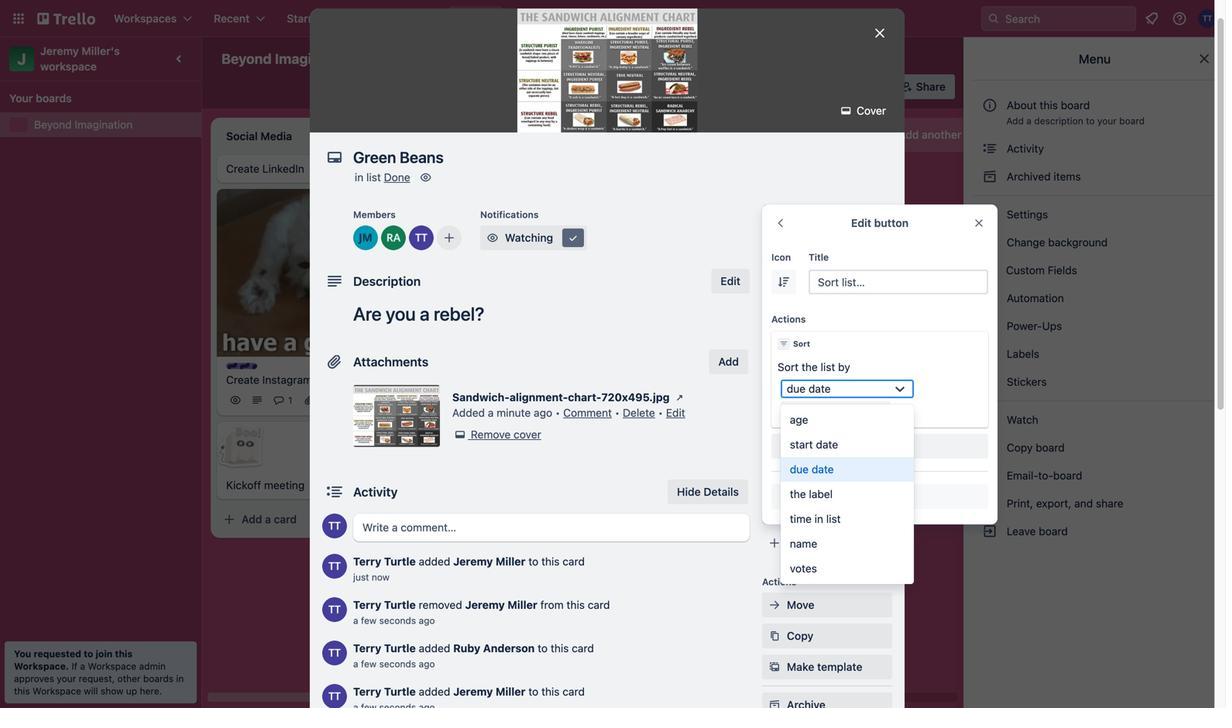 Task type: describe. For each thing, give the bounding box(es) containing it.
alignment-
[[510, 391, 568, 404]]

2 vertical spatial date
[[812, 463, 834, 476]]

sm image for the print, export, and share link
[[983, 496, 998, 511]]

stickers link
[[973, 370, 1217, 394]]

create for create instagram
[[226, 374, 260, 386]]

add right + on the right of page
[[858, 440, 878, 453]]

card inside terry turtle removed jeremy miller from this card a few seconds ago
[[588, 599, 610, 611]]

a inside about this board add a description to your board
[[1027, 115, 1032, 126]]

sm image for make template link
[[767, 659, 783, 675]]

time
[[790, 513, 812, 525]]

share
[[1096, 497, 1124, 510]]

description
[[1035, 115, 1084, 126]]

0 horizontal spatial labels
[[787, 256, 821, 269]]

create for create linkedin
[[226, 162, 260, 175]]

add a card for add a card button associated with leftmost create from template… icon
[[242, 513, 297, 526]]

0 horizontal spatial ruby anderson (rubyanderson7) image
[[381, 225, 406, 250]]

to inside you requested to join this workspace.
[[84, 649, 93, 659]]

jeremy for terry turtle added jeremy miller to this card
[[453, 685, 493, 698]]

settings link
[[973, 202, 1217, 227]]

comment link
[[563, 406, 612, 419]]

board up activity link
[[1120, 115, 1145, 126]]

edit button
[[712, 269, 750, 294]]

list for add another list
[[965, 128, 980, 141]]

votes
[[790, 562, 817, 575]]

chart-
[[568, 391, 602, 404]]

seconds for added
[[379, 659, 416, 670]]

add up remove
[[462, 414, 482, 427]]

button for add button
[[811, 537, 845, 549]]

sm image inside watching "button"
[[566, 230, 581, 246]]

add a card for add a card button associated with create from template… image
[[462, 414, 517, 427]]

done link
[[384, 171, 410, 184]]

list for sort the list by
[[821, 361, 836, 373]]

notifications
[[480, 209, 539, 220]]

list left done link
[[367, 171, 381, 184]]

attachment button
[[762, 343, 893, 368]]

terry turtle (terryturtle) image down 'kickoff meeting' link
[[322, 514, 347, 539]]

seconds for removed
[[379, 615, 416, 626]]

age
[[790, 413, 809, 426]]

sm image for settings link
[[983, 207, 998, 222]]

jeremy miller (jeremymiller198) image up comment
[[589, 375, 608, 394]]

1 vertical spatial actions
[[762, 577, 797, 587]]

meeting
[[264, 479, 305, 492]]

power- up stickers
[[1007, 320, 1043, 332]]

1 horizontal spatial activity
[[1004, 142, 1044, 155]]

activity link
[[973, 136, 1217, 161]]

label
[[809, 488, 833, 501]]

members image
[[767, 224, 783, 239]]

terry for terry turtle added ruby anderson to this card a few seconds ago
[[353, 642, 382, 655]]

card inside terry turtle added jeremy miller to this card just now
[[563, 555, 585, 568]]

primary element
[[0, 0, 1227, 37]]

beyond inside board name text field
[[222, 50, 272, 67]]

fields for add to card
[[830, 380, 860, 393]]

0 vertical spatial the
[[802, 361, 818, 373]]

social media button
[[762, 500, 893, 525]]

terry turtle added ruby anderson to this card a few seconds ago
[[353, 642, 594, 670]]

0 vertical spatial create from template… image
[[837, 394, 849, 406]]

0 horizontal spatial activity
[[353, 485, 398, 499]]

terry turtle added jeremy miller to this card
[[353, 685, 585, 698]]

ups inside add power-ups link
[[847, 442, 867, 455]]

board link
[[525, 46, 591, 71]]

back to home image
[[37, 6, 95, 31]]

in inside if a workspace admin approves your request, other boards in this workspace will show up here.
[[176, 673, 184, 684]]

Sort list… text field
[[809, 270, 989, 294]]

card inside terry turtle added ruby anderson to this card a few seconds ago
[[572, 642, 594, 655]]

return to previous screen image
[[775, 217, 787, 229]]

jeremy miller (jeremymiller198) image up cover link
[[848, 76, 870, 98]]

copy for copy
[[787, 630, 814, 642]]

sm image for email-to-board link
[[983, 468, 998, 484]]

kickoff
[[226, 479, 261, 492]]

share button
[[895, 74, 955, 99]]

beyond imagination inside beyond imagination link
[[34, 118, 133, 131]]

leave
[[1007, 525, 1036, 538]]

1 horizontal spatial workspace
[[88, 661, 137, 672]]

social media
[[787, 506, 852, 518]]

a inside terry turtle removed jeremy miller from this card a few seconds ago
[[353, 615, 358, 626]]

requested
[[34, 649, 81, 659]]

about
[[1007, 99, 1037, 112]]

custom for menu
[[1007, 264, 1045, 277]]

Board name text field
[[214, 46, 361, 71]]

sandwich-
[[453, 391, 510, 404]]

ago for jeremy miller
[[419, 615, 435, 626]]

a inside if a workspace admin approves your request, other boards in this workspace will show up here.
[[80, 661, 85, 672]]

will
[[84, 686, 98, 697]]

your inside if a workspace admin approves your request, other boards in this workspace will show up here.
[[57, 673, 76, 684]]

change background
[[1004, 236, 1108, 249]]

sort for sort the list by
[[778, 361, 799, 373]]

green beans link
[[666, 337, 846, 352]]

move
[[787, 599, 815, 611]]

this inside if a workspace admin approves your request, other boards in this workspace will show up here.
[[14, 686, 30, 697]]

by
[[839, 361, 851, 373]]

terry turtle added jeremy miller to this card just now
[[353, 555, 585, 583]]

sm image for the stickers link
[[983, 374, 998, 390]]

1 vertical spatial labels
[[1004, 348, 1040, 360]]

2 vertical spatial edit
[[666, 406, 686, 419]]

members
[[353, 209, 396, 220]]

this inside terry turtle removed jeremy miller from this card a few seconds ago
[[567, 599, 585, 611]]

add inside add 'button'
[[719, 355, 739, 368]]

terry turtle (terryturtle) image up comment
[[567, 375, 586, 394]]

0 vertical spatial ruby anderson (rubyanderson7) image
[[868, 76, 890, 98]]

power- up start
[[762, 420, 795, 431]]

sm image for watching "button"
[[485, 230, 501, 246]]

sort the list by
[[778, 361, 851, 373]]

add another list button
[[871, 118, 1082, 152]]

if
[[72, 661, 78, 672]]

ascending
[[787, 404, 839, 417]]

board up description
[[1061, 99, 1090, 112]]

added for ruby anderson
[[419, 642, 450, 655]]

in list done
[[355, 171, 410, 184]]

another
[[922, 128, 962, 141]]

sm image for 'labels' link to the left
[[767, 255, 783, 270]]

your boards
[[9, 92, 72, 105]]

jeremy miller (jeremymiller198) image
[[831, 355, 849, 374]]

0 horizontal spatial 1
[[288, 395, 293, 406]]

jeremy miller (jeremymiller198) image down members
[[353, 225, 378, 250]]

time in list
[[790, 513, 841, 525]]

customize views image
[[599, 51, 615, 67]]

delete
[[623, 406, 655, 419]]

0 horizontal spatial create from template… image
[[397, 514, 409, 526]]

added for jeremy miller
[[419, 555, 450, 568]]

button for edit button
[[875, 217, 909, 229]]

0 vertical spatial actions
[[772, 314, 806, 325]]

0 vertical spatial ago
[[534, 406, 553, 419]]

turtle for terry turtle added jeremy miller to this card
[[384, 685, 416, 698]]

custom for add to card
[[787, 380, 827, 393]]

add members to card image
[[443, 230, 456, 246]]

print, export, and share link
[[973, 491, 1217, 516]]

beans
[[700, 338, 730, 351]]

you
[[386, 303, 416, 325]]

edit card image
[[835, 196, 848, 208]]

imagination inside board name text field
[[275, 50, 354, 67]]

copy board link
[[973, 435, 1217, 460]]

0 vertical spatial 1
[[728, 359, 733, 370]]

board
[[552, 52, 582, 65]]

edit inside button
[[721, 275, 741, 287]]

sm image for copy link
[[767, 628, 783, 644]]

add a card button for create from template… image
[[437, 408, 611, 433]]

terry turtle (terryturtle) image left add members to card image
[[409, 225, 434, 250]]

name
[[790, 537, 818, 550]]

board up to-
[[1036, 441, 1065, 454]]

email-to-board link
[[973, 463, 1217, 488]]

to inside about this board add a description to your board
[[1086, 115, 1095, 126]]

social
[[787, 506, 818, 518]]

kickoff meeting
[[226, 479, 305, 492]]

2 horizontal spatial automation
[[1004, 292, 1064, 305]]

1 horizontal spatial power-ups
[[762, 420, 813, 431]]

ruby
[[453, 642, 481, 655]]

ups inside power-ups link
[[1043, 320, 1063, 332]]

add inside about this board add a description to your board
[[1007, 115, 1024, 126]]

automation inside 'button'
[[685, 80, 744, 93]]

request,
[[79, 673, 115, 684]]

sm image inside activity link
[[983, 141, 998, 157]]

removed
[[419, 599, 462, 611]]

0 horizontal spatial labels link
[[762, 250, 893, 275]]

sm image for checklist link
[[767, 286, 783, 301]]

add down kickoff
[[242, 513, 262, 526]]

to-
[[1039, 469, 1054, 482]]

beyond imagination link
[[34, 117, 192, 133]]

jeremy inside the jeremy miller's workspace
[[40, 45, 79, 57]]

fields for menu
[[1048, 264, 1078, 277]]

watching button
[[480, 225, 587, 250]]

copy link
[[762, 624, 893, 649]]

1 vertical spatial date
[[816, 438, 839, 451]]

0 notifications image
[[1143, 9, 1162, 28]]

miller for from this card
[[508, 599, 538, 611]]

create linkedin link
[[226, 161, 406, 177]]

board up print, export, and share
[[1054, 469, 1083, 482]]

0 vertical spatial due date
[[787, 382, 831, 395]]

to inside terry turtle added ruby anderson to this card a few seconds ago
[[538, 642, 548, 655]]

watch link
[[973, 408, 1217, 432]]

template
[[818, 661, 863, 673]]

add another list
[[899, 128, 980, 141]]

checklist link
[[762, 281, 893, 306]]

action
[[881, 440, 913, 453]]

here.
[[140, 686, 162, 697]]

edit button
[[852, 217, 909, 229]]

sm image inside archived items link
[[983, 169, 998, 184]]

email-to-board
[[1004, 469, 1083, 482]]

add power-ups
[[787, 442, 867, 455]]

this inside terry turtle added ruby anderson to this card a few seconds ago
[[551, 642, 569, 655]]

stickers
[[1004, 375, 1047, 388]]

from
[[541, 599, 564, 611]]

make template link
[[762, 655, 893, 680]]

details
[[704, 485, 739, 498]]

0 vertical spatial in
[[355, 171, 364, 184]]



Task type: locate. For each thing, give the bounding box(es) containing it.
show
[[101, 686, 123, 697]]

1 vertical spatial fields
[[830, 380, 860, 393]]

print, export, and share
[[1004, 497, 1124, 510]]

0 vertical spatial beyond
[[222, 50, 272, 67]]

ups down the ascending
[[795, 420, 813, 431]]

sm image inside the stickers link
[[983, 374, 998, 390]]

ago up terry turtle added jeremy miller to this card
[[419, 659, 435, 670]]

1 horizontal spatial custom
[[1007, 264, 1045, 277]]

custom fields down change background
[[1007, 264, 1078, 277]]

1 horizontal spatial add a card
[[462, 414, 517, 427]]

to inside terry turtle added jeremy miller to this card just now
[[529, 555, 539, 568]]

approves
[[14, 673, 54, 684]]

1 vertical spatial boards
[[143, 673, 174, 684]]

2 a few seconds ago link from the top
[[353, 659, 435, 670]]

add a card for topmost create from template… icon's add a card button
[[682, 394, 737, 406]]

1 down instagram
[[288, 395, 293, 406]]

terry inside terry turtle removed jeremy miller from this card a few seconds ago
[[353, 599, 382, 611]]

color: purple, title: none image
[[226, 363, 257, 369]]

power-ups down customize views icon
[[595, 80, 651, 93]]

0 vertical spatial power-ups
[[595, 80, 651, 93]]

1 vertical spatial button
[[811, 537, 845, 549]]

add button
[[787, 537, 845, 549]]

edit
[[852, 217, 872, 229], [721, 275, 741, 287], [666, 406, 686, 419]]

add to card
[[762, 203, 815, 214]]

jeremy up terry turtle removed jeremy miller from this card a few seconds ago
[[453, 555, 493, 568]]

turtle inside terry turtle removed jeremy miller from this card a few seconds ago
[[384, 599, 416, 611]]

1 vertical spatial workspace
[[33, 686, 81, 697]]

1 vertical spatial labels link
[[973, 342, 1217, 367]]

1 horizontal spatial create from template… image
[[837, 394, 849, 406]]

to up return to previous screen image
[[783, 203, 792, 214]]

list inside button
[[965, 128, 980, 141]]

sm image inside make template link
[[767, 659, 783, 675]]

about this board add a description to your board
[[1007, 99, 1145, 126]]

1 vertical spatial miller
[[508, 599, 538, 611]]

miller left from
[[508, 599, 538, 611]]

+
[[848, 440, 855, 453]]

now
[[372, 572, 390, 583]]

remove cover link
[[453, 427, 542, 442]]

0 vertical spatial copy
[[1007, 441, 1033, 454]]

custom fields button down sort the list by at the right
[[762, 379, 893, 394]]

sm image inside checklist link
[[767, 286, 783, 301]]

1 horizontal spatial custom fields
[[1007, 264, 1078, 277]]

1 vertical spatial activity
[[353, 485, 398, 499]]

rebel?
[[434, 303, 485, 325]]

1 vertical spatial a few seconds ago link
[[353, 659, 435, 670]]

this
[[1040, 99, 1058, 112], [542, 555, 560, 568], [567, 599, 585, 611], [551, 642, 569, 655], [115, 649, 133, 659], [542, 685, 560, 698], [14, 686, 30, 697]]

sort for sort
[[793, 339, 811, 348]]

sm image
[[983, 207, 998, 222], [485, 230, 501, 246], [767, 255, 783, 270], [767, 286, 783, 301], [983, 291, 998, 306], [983, 346, 998, 362], [983, 374, 998, 390], [983, 412, 998, 428], [983, 440, 998, 456], [983, 468, 998, 484], [983, 496, 998, 511], [767, 628, 783, 644], [767, 659, 783, 675], [767, 697, 783, 708]]

1 horizontal spatial in
[[355, 171, 364, 184]]

1 terry from the top
[[353, 555, 382, 568]]

0 vertical spatial your
[[1098, 115, 1117, 126]]

0 vertical spatial fields
[[1048, 264, 1078, 277]]

jeremy down terry turtle added ruby anderson to this card a few seconds ago
[[453, 685, 493, 698]]

workspace down approves
[[33, 686, 81, 697]]

settings
[[1004, 208, 1049, 221]]

beyond imagination inside board name text field
[[222, 50, 354, 67]]

labels link
[[762, 250, 893, 275], [973, 342, 1217, 367]]

labels link down power-ups link
[[973, 342, 1217, 367]]

dates
[[787, 318, 817, 331]]

turtle inside terry turtle added ruby anderson to this card a few seconds ago
[[384, 642, 416, 655]]

the left jeremy miller (jeremymiller198) image
[[802, 361, 818, 373]]

create from template… image
[[837, 394, 849, 406], [397, 514, 409, 526]]

are you a rebel?
[[353, 303, 485, 325]]

list
[[965, 128, 980, 141], [367, 171, 381, 184], [821, 361, 836, 373], [827, 513, 841, 525]]

Search field
[[1000, 7, 1136, 30]]

turtle inside terry turtle added jeremy miller to this card just now
[[384, 555, 416, 568]]

list for time in list
[[827, 513, 841, 525]]

sm image
[[664, 74, 685, 96], [839, 103, 854, 119], [983, 141, 998, 157], [983, 169, 998, 184], [418, 170, 434, 185], [566, 230, 581, 246], [776, 274, 792, 290], [983, 318, 998, 334], [672, 390, 688, 405], [453, 427, 468, 442], [983, 524, 998, 539], [767, 597, 783, 613]]

beyond inside beyond imagination link
[[34, 118, 72, 131]]

0 vertical spatial activity
[[1004, 142, 1044, 155]]

workspace down join
[[88, 661, 137, 672]]

1
[[728, 359, 733, 370], [288, 395, 293, 406]]

1 vertical spatial imagination
[[75, 118, 133, 131]]

1 vertical spatial ruby anderson (rubyanderson7) image
[[611, 375, 629, 394]]

in left done link
[[355, 171, 364, 184]]

terry for terry turtle added jeremy miller to this card just now
[[353, 555, 382, 568]]

a few seconds ago link for added
[[353, 659, 435, 670]]

up
[[126, 686, 137, 697]]

ago down alignment-
[[534, 406, 553, 419]]

ago inside terry turtle removed jeremy miller from this card a few seconds ago
[[419, 615, 435, 626]]

0 horizontal spatial boards
[[36, 92, 72, 105]]

create from template… image
[[617, 414, 629, 427]]

sm image for 'copy board' link
[[983, 440, 998, 456]]

copy board
[[1004, 441, 1065, 454]]

0 horizontal spatial custom fields button
[[762, 379, 893, 394]]

ago for ruby anderson
[[419, 659, 435, 670]]

1 horizontal spatial fields
[[1048, 264, 1078, 277]]

dates button
[[762, 312, 893, 337]]

sm image for the rightmost 'labels' link
[[983, 346, 998, 362]]

search image
[[988, 12, 1000, 25]]

2 turtle from the top
[[384, 599, 416, 611]]

change background link
[[973, 230, 1217, 255]]

0 vertical spatial seconds
[[379, 615, 416, 626]]

0 vertical spatial miller
[[496, 555, 526, 568]]

1 horizontal spatial ruby anderson (rubyanderson7) image
[[611, 375, 629, 394]]

items
[[1054, 170, 1081, 183]]

+ add action
[[848, 440, 913, 453]]

a inside terry turtle added ruby anderson to this card a few seconds ago
[[353, 659, 358, 670]]

seconds inside terry turtle removed jeremy miller from this card a few seconds ago
[[379, 615, 416, 626]]

your down the if
[[57, 673, 76, 684]]

custom fields for menu
[[1007, 264, 1078, 277]]

seconds
[[379, 615, 416, 626], [379, 659, 416, 670]]

date left + on the right of page
[[816, 438, 839, 451]]

0 horizontal spatial custom fields
[[787, 380, 860, 393]]

add down beans at the right top
[[719, 355, 739, 368]]

add inside add button button
[[787, 537, 808, 549]]

1 vertical spatial custom fields
[[787, 380, 860, 393]]

1 turtle from the top
[[384, 555, 416, 568]]

1 horizontal spatial beyond
[[222, 50, 272, 67]]

seconds down now
[[379, 615, 416, 626]]

sm image inside copy link
[[767, 628, 783, 644]]

1 create from the top
[[226, 162, 260, 175]]

share
[[916, 80, 946, 93]]

attachments
[[353, 355, 429, 369]]

a few seconds ago link for removed
[[353, 615, 435, 626]]

3 turtle from the top
[[384, 642, 416, 655]]

sm image inside watching "button"
[[485, 230, 501, 246]]

sm image for watch link
[[983, 412, 998, 428]]

fields down change background
[[1048, 264, 1078, 277]]

archived items link
[[973, 164, 1217, 189]]

remove
[[471, 428, 511, 441]]

None text field
[[346, 143, 857, 171]]

2 horizontal spatial power-ups
[[1004, 320, 1066, 332]]

sort up attachment
[[793, 339, 811, 348]]

sm image for 'automation' link
[[983, 291, 998, 306]]

sm image inside email-to-board link
[[983, 468, 998, 484]]

custom fields down sort the list by at the right
[[787, 380, 860, 393]]

1 vertical spatial copy
[[787, 630, 814, 642]]

checklist
[[787, 287, 835, 300]]

create inside "link"
[[226, 162, 260, 175]]

4 terry from the top
[[353, 685, 382, 698]]

1 vertical spatial beyond imagination
[[34, 118, 133, 131]]

automation
[[685, 80, 744, 93], [1004, 292, 1064, 305], [762, 482, 815, 493]]

ruby anderson (rubyanderson7) image up delete link
[[611, 375, 629, 394]]

and
[[1075, 497, 1093, 510]]

edit up sort list… text box
[[852, 217, 872, 229]]

hide details
[[677, 485, 739, 498]]

custom down the change
[[1007, 264, 1045, 277]]

0 vertical spatial automation
[[685, 80, 744, 93]]

to down "write a comment" text field
[[529, 555, 539, 568]]

jeremy miller's workspace
[[40, 45, 123, 73]]

change
[[1007, 236, 1046, 249]]

added
[[453, 406, 485, 419]]

turtle for terry turtle added jeremy miller to this card just now
[[384, 555, 416, 568]]

0 horizontal spatial imagination
[[75, 118, 133, 131]]

power- left + on the right of page
[[811, 442, 847, 455]]

1 seconds from the top
[[379, 615, 416, 626]]

cover
[[514, 428, 542, 441]]

0 vertical spatial custom fields
[[1007, 264, 1078, 277]]

1 horizontal spatial button
[[875, 217, 909, 229]]

power-ups up stickers
[[1004, 320, 1066, 332]]

miller inside terry turtle added jeremy miller to this card just now
[[496, 555, 526, 568]]

copy up email- at the right bottom
[[1007, 441, 1033, 454]]

list up add button button
[[827, 513, 841, 525]]

your inside about this board add a description to your board
[[1098, 115, 1117, 126]]

0 vertical spatial add a card
[[682, 394, 737, 406]]

if a workspace admin approves your request, other boards in this workspace will show up here.
[[14, 661, 184, 697]]

make
[[787, 661, 815, 673]]

2 few from the top
[[361, 659, 377, 670]]

custom fields button for add to card
[[762, 379, 893, 394]]

terry for terry turtle added jeremy miller to this card
[[353, 685, 382, 698]]

add a card button down 'kickoff meeting' link
[[217, 507, 391, 532]]

comment
[[563, 406, 612, 419]]

edit up beans at the right top
[[721, 275, 741, 287]]

0 vertical spatial added
[[419, 555, 450, 568]]

copy for copy board
[[1007, 441, 1033, 454]]

list left the by
[[821, 361, 836, 373]]

the up social
[[790, 488, 806, 501]]

this inside you requested to join this workspace.
[[115, 649, 133, 659]]

0 horizontal spatial fields
[[830, 380, 860, 393]]

few for added
[[361, 659, 377, 670]]

add inside add another list button
[[899, 128, 919, 141]]

ups down 'automation' link
[[1043, 320, 1063, 332]]

this inside about this board add a description to your board
[[1040, 99, 1058, 112]]

add a card up edit 'link'
[[682, 394, 737, 406]]

attachment
[[787, 349, 847, 362]]

1 horizontal spatial ruby anderson (rubyanderson7) image
[[868, 76, 890, 98]]

0 vertical spatial few
[[361, 615, 377, 626]]

1 horizontal spatial add a card button
[[437, 408, 611, 433]]

ruby anderson (rubyanderson7) image
[[868, 76, 890, 98], [809, 355, 828, 374]]

list right another on the top of page
[[965, 128, 980, 141]]

fields down the by
[[830, 380, 860, 393]]

1 few from the top
[[361, 615, 377, 626]]

your boards with 1 items element
[[9, 89, 184, 108]]

2 horizontal spatial add a card button
[[657, 388, 831, 413]]

background
[[1049, 236, 1108, 249]]

in
[[355, 171, 364, 184], [815, 513, 824, 525], [176, 673, 184, 684]]

few inside terry turtle added ruby anderson to this card a few seconds ago
[[361, 659, 377, 670]]

power-ups button
[[564, 74, 661, 99]]

workspace
[[40, 60, 97, 73]]

just now link
[[353, 572, 390, 583]]

turtle
[[384, 555, 416, 568], [384, 599, 416, 611], [384, 642, 416, 655], [384, 685, 416, 698]]

export,
[[1037, 497, 1072, 510]]

0 horizontal spatial edit
[[666, 406, 686, 419]]

jeremy up workspace
[[40, 45, 79, 57]]

custom down sort the list by at the right
[[787, 380, 827, 393]]

add inside add power-ups link
[[787, 442, 808, 455]]

1 horizontal spatial 1
[[728, 359, 733, 370]]

terry inside terry turtle added ruby anderson to this card a few seconds ago
[[353, 642, 382, 655]]

just
[[353, 572, 369, 583]]

jeremy for terry turtle added jeremy miller to this card just now
[[453, 555, 493, 568]]

2 seconds from the top
[[379, 659, 416, 670]]

1 vertical spatial create
[[226, 374, 260, 386]]

2 vertical spatial power-ups
[[762, 420, 813, 431]]

create down color: purple, title: none icon
[[226, 374, 260, 386]]

2 vertical spatial automation
[[762, 482, 815, 493]]

button up sort list… text box
[[875, 217, 909, 229]]

jeremy inside terry turtle added jeremy miller to this card just now
[[453, 555, 493, 568]]

seconds inside terry turtle added ruby anderson to this card a few seconds ago
[[379, 659, 416, 670]]

move link
[[762, 593, 893, 618]]

power-ups inside power-ups button
[[595, 80, 651, 93]]

1 vertical spatial ago
[[419, 615, 435, 626]]

1 horizontal spatial copy
[[1007, 441, 1033, 454]]

2 horizontal spatial edit
[[852, 217, 872, 229]]

to up activity link
[[1086, 115, 1095, 126]]

sm image inside 'copy board' link
[[983, 440, 998, 456]]

a few seconds ago link
[[353, 615, 435, 626], [353, 659, 435, 670]]

add up edit 'link'
[[682, 394, 702, 406]]

your
[[9, 92, 33, 105]]

1 vertical spatial seconds
[[379, 659, 416, 670]]

this inside terry turtle added jeremy miller to this card just now
[[542, 555, 560, 568]]

ago
[[534, 406, 553, 419], [419, 615, 435, 626], [419, 659, 435, 670]]

jeremy miller (jeremymiller198) image
[[848, 76, 870, 98], [353, 225, 378, 250], [589, 375, 608, 394], [391, 391, 409, 410]]

custom fields button for menu
[[973, 258, 1217, 283]]

ago down removed
[[419, 615, 435, 626]]

1 vertical spatial automation
[[1004, 292, 1064, 305]]

add down age
[[787, 442, 808, 455]]

email-
[[1007, 469, 1039, 482]]

1 vertical spatial few
[[361, 659, 377, 670]]

jeremy inside terry turtle removed jeremy miller from this card a few seconds ago
[[465, 599, 505, 611]]

added a minute ago
[[453, 406, 553, 419]]

few inside terry turtle removed jeremy miller from this card a few seconds ago
[[361, 615, 377, 626]]

activity
[[1004, 142, 1044, 155], [353, 485, 398, 499]]

sm image inside power-ups link
[[983, 318, 998, 334]]

due down start
[[790, 463, 809, 476]]

you requested to join this workspace.
[[14, 649, 133, 672]]

4 turtle from the top
[[384, 685, 416, 698]]

few for removed
[[361, 615, 377, 626]]

1 added from the top
[[419, 555, 450, 568]]

1 vertical spatial due
[[790, 463, 809, 476]]

added down terry turtle added ruby anderson to this card a few seconds ago
[[419, 685, 450, 698]]

0 vertical spatial beyond imagination
[[222, 50, 354, 67]]

close popover image
[[973, 217, 986, 229]]

0 horizontal spatial ruby anderson (rubyanderson7) image
[[809, 355, 828, 374]]

jeremy miller (jeremymiller198) image down attachments
[[391, 391, 409, 410]]

1 down beans at the right top
[[728, 359, 733, 370]]

print,
[[1007, 497, 1034, 510]]

jeremy for terry turtle removed jeremy miller from this card a few seconds ago
[[465, 599, 505, 611]]

your up activity link
[[1098, 115, 1117, 126]]

custom fields for add to card
[[787, 380, 860, 393]]

0 vertical spatial workspace
[[88, 661, 137, 672]]

3 terry from the top
[[353, 642, 382, 655]]

custom fields button up 'automation' link
[[973, 258, 1217, 283]]

added up removed
[[419, 555, 450, 568]]

create left linkedin at the top left of page
[[226, 162, 260, 175]]

add a card button for topmost create from template… icon
[[657, 388, 831, 413]]

0 vertical spatial labels link
[[762, 250, 893, 275]]

create instagram link
[[226, 372, 406, 388]]

1 vertical spatial custom fields button
[[762, 379, 893, 394]]

boards inside if a workspace admin approves your request, other boards in this workspace will show up here.
[[143, 673, 174, 684]]

2 vertical spatial in
[[176, 673, 184, 684]]

2 create from the top
[[226, 374, 260, 386]]

0 vertical spatial a few seconds ago link
[[353, 615, 435, 626]]

1 vertical spatial the
[[790, 488, 806, 501]]

0 vertical spatial labels
[[787, 256, 821, 269]]

1 horizontal spatial labels link
[[973, 342, 1217, 367]]

2 vertical spatial add a card
[[242, 513, 297, 526]]

to down anderson
[[529, 685, 539, 698]]

jeremy down terry turtle added jeremy miller to this card just now
[[465, 599, 505, 611]]

sort down green beans link
[[778, 361, 799, 373]]

actions down votes at the bottom of page
[[762, 577, 797, 587]]

terry turtle (terryturtle) image
[[1199, 9, 1217, 28], [828, 76, 850, 98], [787, 355, 806, 374], [322, 554, 347, 579], [322, 597, 347, 622], [322, 641, 347, 666], [322, 684, 347, 708]]

add up return to previous screen image
[[762, 203, 781, 214]]

green beans
[[666, 338, 730, 351]]

a few seconds ago link down now
[[353, 615, 435, 626]]

sm image inside move link
[[767, 597, 783, 613]]

jeremy
[[40, 45, 79, 57], [453, 555, 493, 568], [465, 599, 505, 611], [453, 685, 493, 698]]

leave board link
[[973, 519, 1217, 544]]

labels link up checklist link
[[762, 250, 893, 275]]

ups left 'automation' 'button'
[[631, 80, 651, 93]]

2 vertical spatial ago
[[419, 659, 435, 670]]

sm image inside watch link
[[983, 412, 998, 428]]

open information menu image
[[1172, 11, 1188, 26]]

in right "time"
[[815, 513, 824, 525]]

1 horizontal spatial beyond imagination
[[222, 50, 354, 67]]

actions
[[772, 314, 806, 325], [762, 577, 797, 587]]

due date up the ascending
[[787, 382, 831, 395]]

added inside terry turtle added ruby anderson to this card a few seconds ago
[[419, 642, 450, 655]]

terry inside terry turtle added jeremy miller to this card just now
[[353, 555, 382, 568]]

1 horizontal spatial custom fields button
[[973, 258, 1217, 283]]

1 vertical spatial sort
[[778, 361, 799, 373]]

due up the ascending
[[787, 382, 806, 395]]

terry turtle (terryturtle) image
[[409, 225, 434, 250], [567, 375, 586, 394], [369, 391, 387, 410], [322, 514, 347, 539]]

ups inside power-ups button
[[631, 80, 651, 93]]

0 horizontal spatial add a card button
[[217, 507, 391, 532]]

add a card up remove
[[462, 414, 517, 427]]

Write a comment text field
[[353, 514, 750, 542]]

power- down customize views icon
[[595, 80, 631, 93]]

2 vertical spatial miller
[[496, 685, 526, 698]]

2 terry from the top
[[353, 599, 382, 611]]

labels
[[787, 256, 821, 269], [1004, 348, 1040, 360]]

0 horizontal spatial workspace
[[33, 686, 81, 697]]

turtle for terry turtle removed jeremy miller from this card a few seconds ago
[[384, 599, 416, 611]]

due
[[787, 382, 806, 395], [790, 463, 809, 476]]

labels up checklist
[[787, 256, 821, 269]]

2 added from the top
[[419, 642, 450, 655]]

terry turtle removed jeremy miller from this card a few seconds ago
[[353, 599, 610, 626]]

1 horizontal spatial boards
[[143, 673, 174, 684]]

sm image inside cover link
[[839, 103, 854, 119]]

1 a few seconds ago link from the top
[[353, 615, 435, 626]]

add a card
[[682, 394, 737, 406], [462, 414, 517, 427], [242, 513, 297, 526]]

miller inside terry turtle removed jeremy miller from this card a few seconds ago
[[508, 599, 538, 611]]

instagram
[[262, 374, 312, 386]]

ruby anderson (rubyanderson7) image up the cover
[[868, 76, 890, 98]]

1 vertical spatial create from template… image
[[397, 514, 409, 526]]

add down "time"
[[787, 537, 808, 549]]

1 horizontal spatial your
[[1098, 115, 1117, 126]]

due date up the   label
[[790, 463, 834, 476]]

turtle for terry turtle added ruby anderson to this card a few seconds ago
[[384, 642, 416, 655]]

labels up stickers
[[1004, 348, 1040, 360]]

to left join
[[84, 649, 93, 659]]

cover
[[854, 104, 886, 117]]

terry
[[353, 555, 382, 568], [353, 599, 382, 611], [353, 642, 382, 655], [353, 685, 382, 698]]

ups left action
[[847, 442, 867, 455]]

1 vertical spatial added
[[419, 642, 450, 655]]

power- inside button
[[595, 80, 631, 93]]

0 vertical spatial due
[[787, 382, 806, 395]]

sm image inside settings link
[[983, 207, 998, 222]]

terry turtle (terryturtle) image down attachments
[[369, 391, 387, 410]]

media
[[821, 506, 852, 518]]

0 vertical spatial date
[[809, 382, 831, 395]]

ruby anderson (rubyanderson7) image down members
[[381, 225, 406, 250]]

2 horizontal spatial in
[[815, 513, 824, 525]]

boards down admin
[[143, 673, 174, 684]]

add down about
[[1007, 115, 1024, 126]]

menu
[[1079, 52, 1111, 66]]

edit right delete
[[666, 406, 686, 419]]

miller for to this card
[[496, 555, 526, 568]]

terry for terry turtle removed jeremy miller from this card a few seconds ago
[[353, 599, 382, 611]]

create instagram
[[226, 374, 312, 386]]

1 vertical spatial due date
[[790, 463, 834, 476]]

add a card button for leftmost create from template… icon
[[217, 507, 391, 532]]

button inside button
[[811, 537, 845, 549]]

sm image inside leave board link
[[983, 524, 998, 539]]

power-ups up start
[[762, 420, 813, 431]]

ago inside terry turtle added ruby anderson to this card a few seconds ago
[[419, 659, 435, 670]]

button down time in list on the bottom right of the page
[[811, 537, 845, 549]]

power-ups inside power-ups link
[[1004, 320, 1066, 332]]

1 vertical spatial add a card
[[462, 414, 517, 427]]

board down export, at the right
[[1039, 525, 1068, 538]]

0 horizontal spatial custom
[[787, 380, 827, 393]]

actions down checklist
[[772, 314, 806, 325]]

sm image inside the print, export, and share link
[[983, 496, 998, 511]]

3 added from the top
[[419, 685, 450, 698]]

a few seconds ago link down removed
[[353, 659, 435, 670]]

sm image inside 'automation' 'button'
[[664, 74, 685, 96]]

1 vertical spatial 1
[[288, 395, 293, 406]]

added inside terry turtle added jeremy miller to this card just now
[[419, 555, 450, 568]]

date down add power-ups link
[[812, 463, 834, 476]]

miller down "write a comment" text field
[[496, 555, 526, 568]]

the   label
[[790, 488, 833, 501]]

cover link
[[834, 98, 896, 123]]

few
[[361, 615, 377, 626], [361, 659, 377, 670]]

sm image inside 'automation' link
[[983, 291, 998, 306]]

are
[[353, 303, 382, 325]]

miller's
[[82, 45, 120, 57]]

boards right your
[[36, 92, 72, 105]]

0 horizontal spatial copy
[[787, 630, 814, 642]]

ruby anderson (rubyanderson7) image
[[381, 225, 406, 250], [611, 375, 629, 394]]



Task type: vqa. For each thing, say whether or not it's contained in the screenshot.


